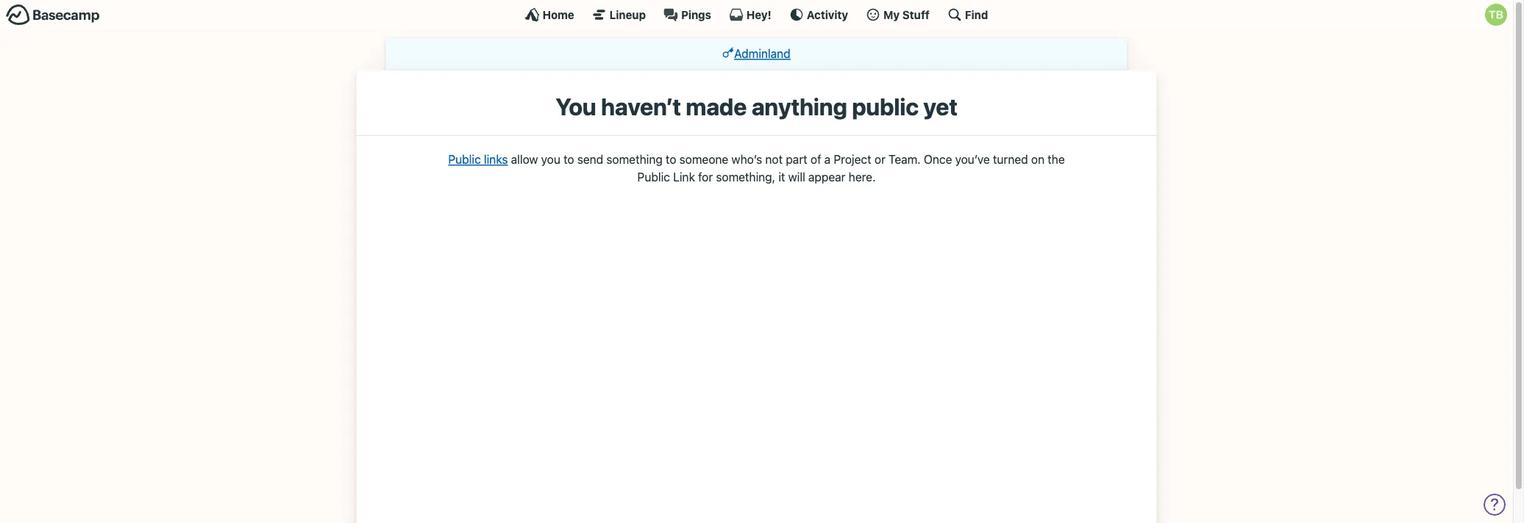 Task type: vqa. For each thing, say whether or not it's contained in the screenshot.
you at the top of the page
yes



Task type: locate. For each thing, give the bounding box(es) containing it.
the
[[1048, 153, 1065, 166]]

my
[[884, 8, 900, 21]]

part
[[786, 153, 808, 166]]

activity link
[[789, 7, 848, 22]]

yet
[[924, 92, 958, 120]]

appear
[[809, 170, 846, 184]]

of
[[811, 153, 821, 166]]

to up link
[[666, 153, 676, 166]]

public
[[852, 92, 919, 120]]

you
[[556, 92, 596, 120]]

public links link
[[448, 153, 508, 166]]

2 to from the left
[[666, 153, 676, 166]]

link
[[673, 170, 695, 184]]

team.
[[889, 153, 921, 166]]

1 vertical spatial public
[[638, 170, 670, 184]]

allow
[[511, 153, 538, 166]]

home link
[[525, 7, 574, 22]]

public left "links" at the top left of page
[[448, 153, 481, 166]]

send
[[577, 153, 603, 166]]

0 horizontal spatial public
[[448, 153, 481, 166]]

my stuff button
[[866, 7, 930, 22]]

for
[[698, 170, 713, 184]]

public down something
[[638, 170, 670, 184]]

activity
[[807, 8, 848, 21]]

0 horizontal spatial to
[[564, 153, 574, 166]]

once
[[924, 153, 952, 166]]

it
[[779, 170, 785, 184]]

1 horizontal spatial to
[[666, 153, 676, 166]]

public
[[448, 153, 481, 166], [638, 170, 670, 184]]

on
[[1031, 153, 1045, 166]]

to
[[564, 153, 574, 166], [666, 153, 676, 166]]

made
[[686, 92, 747, 120]]

something,
[[716, 170, 776, 184]]

to right 'you'
[[564, 153, 574, 166]]

here.
[[849, 170, 876, 184]]



Task type: describe. For each thing, give the bounding box(es) containing it.
someone
[[680, 153, 729, 166]]

pings button
[[664, 7, 711, 22]]

my stuff
[[884, 8, 930, 21]]

find
[[965, 8, 988, 21]]

or
[[875, 153, 886, 166]]

tim burton image
[[1485, 4, 1508, 26]]

who's
[[732, 153, 762, 166]]

adminland
[[734, 47, 791, 61]]

home
[[543, 8, 574, 21]]

haven't
[[601, 92, 681, 120]]

hey!
[[747, 8, 772, 21]]

public links allow you to send something to someone who's not part of a project or team. once you've turned on the public link for something, it will appear here.
[[448, 153, 1065, 184]]

pings
[[681, 8, 711, 21]]

find button
[[948, 7, 988, 22]]

main element
[[0, 0, 1513, 29]]

1 to from the left
[[564, 153, 574, 166]]

you haven't made anything public yet
[[556, 92, 958, 120]]

project
[[834, 153, 872, 166]]

stuff
[[903, 8, 930, 21]]

switch accounts image
[[6, 4, 100, 26]]

anything
[[752, 92, 847, 120]]

a
[[825, 153, 831, 166]]

lineup link
[[592, 7, 646, 22]]

turned
[[993, 153, 1028, 166]]

you
[[541, 153, 561, 166]]

something
[[607, 153, 663, 166]]

0 vertical spatial public
[[448, 153, 481, 166]]

hey! button
[[729, 7, 772, 22]]

you've
[[955, 153, 990, 166]]

lineup
[[610, 8, 646, 21]]

will
[[788, 170, 805, 184]]

not
[[766, 153, 783, 166]]

1 horizontal spatial public
[[638, 170, 670, 184]]

adminland link
[[723, 47, 791, 61]]

links
[[484, 153, 508, 166]]



